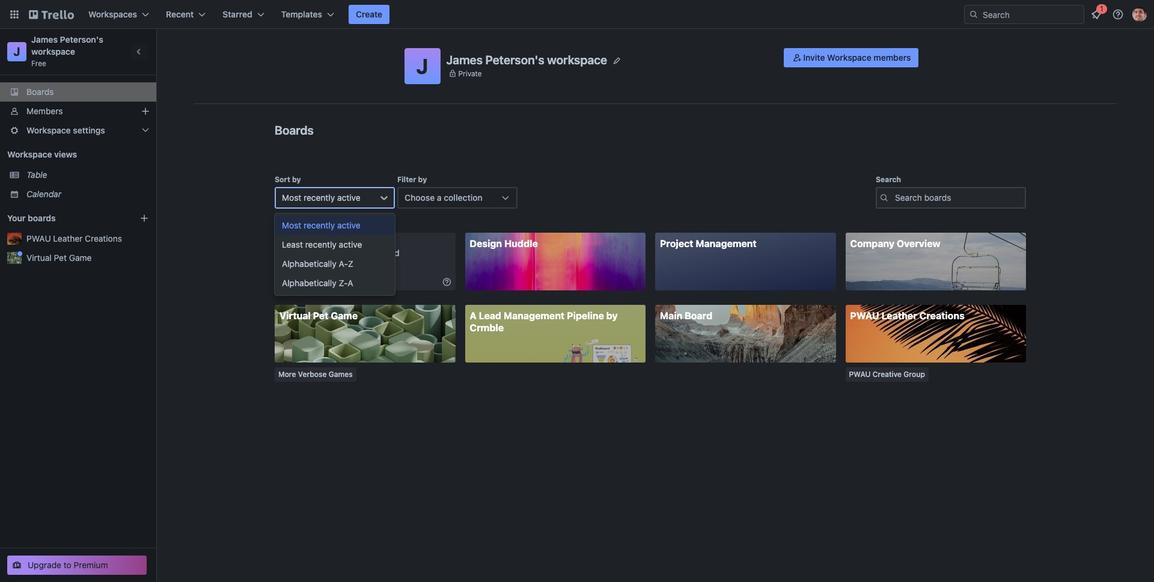 Task type: vqa. For each thing, say whether or not it's contained in the screenshot.
2nd color: green, title: "recurring item" ELEMENT from the bottom of the page
no



Task type: describe. For each thing, give the bounding box(es) containing it.
1 vertical spatial pet
[[313, 310, 329, 321]]

pwau creative group button
[[846, 367, 929, 382]]

members link
[[0, 102, 156, 121]]

alphabetically for alphabetically a-z
[[282, 259, 337, 269]]

j for j link
[[13, 45, 20, 58]]

a
[[437, 192, 442, 203]]

design huddle
[[470, 238, 538, 249]]

collection
[[444, 192, 483, 203]]

members
[[26, 106, 63, 116]]

games
[[329, 370, 353, 379]]

james peterson (jamespeterson93) image
[[1133, 7, 1147, 22]]

workspaces button
[[81, 5, 156, 24]]

huddle
[[505, 238, 538, 249]]

3 remaining
[[345, 265, 385, 274]]

1 horizontal spatial boards
[[275, 123, 314, 137]]

least
[[282, 239, 303, 250]]

1 horizontal spatial pwau leather creations link
[[846, 305, 1027, 363]]

james for james peterson's workspace
[[447, 53, 483, 66]]

peterson's for james peterson's workspace
[[486, 53, 545, 66]]

james for james peterson's workspace free
[[31, 34, 58, 45]]

workspace navigation collapse icon image
[[131, 43, 148, 60]]

peterson's for james peterson's workspace free
[[60, 34, 103, 45]]

pwau creative group
[[849, 370, 925, 379]]

1 vertical spatial recently
[[304, 220, 335, 230]]

create for create
[[356, 9, 383, 19]]

filter
[[398, 175, 416, 184]]

search
[[876, 175, 902, 184]]

1 vertical spatial game
[[331, 310, 358, 321]]

lead
[[479, 310, 502, 321]]

templates
[[281, 9, 322, 19]]

james peterson's workspace link
[[31, 34, 106, 57]]

create new board
[[331, 248, 400, 258]]

alphabetically a-z
[[282, 259, 354, 269]]

recent
[[166, 9, 194, 19]]

invite workspace members
[[804, 52, 911, 63]]

workspace for views
[[7, 149, 52, 159]]

primary element
[[0, 0, 1155, 29]]

calendar
[[26, 189, 61, 199]]

0 vertical spatial pet
[[54, 253, 67, 263]]

filter by
[[398, 175, 427, 184]]

upgrade to premium
[[28, 560, 108, 570]]

boards
[[28, 213, 56, 223]]

j for j button
[[416, 54, 428, 78]]

project
[[660, 238, 694, 249]]

more
[[278, 370, 296, 379]]

3
[[345, 265, 350, 274]]

a lead management pipeline by crmble
[[470, 310, 618, 333]]

sort
[[275, 175, 290, 184]]

choose a collection
[[405, 192, 483, 203]]

management inside a lead management pipeline by crmble
[[504, 310, 565, 321]]

open information menu image
[[1113, 8, 1125, 20]]

upgrade
[[28, 560, 61, 570]]

by inside a lead management pipeline by crmble
[[607, 310, 618, 321]]

alphabetically for alphabetically z-a
[[282, 278, 337, 288]]

0 vertical spatial leather
[[53, 233, 83, 244]]

crmble
[[470, 322, 504, 333]]

create for create new board
[[331, 248, 357, 258]]

your boards
[[7, 213, 56, 223]]

table link
[[26, 169, 149, 181]]

verbose
[[298, 370, 327, 379]]

0 vertical spatial boards
[[26, 87, 54, 97]]

company overview link
[[846, 233, 1027, 290]]

0 horizontal spatial creations
[[85, 233, 122, 244]]

1 vertical spatial pwau leather creations
[[851, 310, 965, 321]]

calendar link
[[26, 188, 149, 200]]

0 vertical spatial pwau leather creations
[[26, 233, 122, 244]]

by for filter by
[[418, 175, 427, 184]]

1 vertical spatial active
[[337, 220, 361, 230]]

2 most from the top
[[282, 220, 301, 230]]

pwau inside pwau creative group button
[[849, 370, 871, 379]]

company
[[851, 238, 895, 249]]

1 vertical spatial pwau
[[851, 310, 880, 321]]

views
[[54, 149, 77, 159]]

workspace for james peterson's workspace
[[547, 53, 608, 66]]

premium
[[74, 560, 108, 570]]

j link
[[7, 42, 26, 61]]

0 horizontal spatial virtual pet game
[[26, 253, 92, 263]]

z
[[348, 259, 354, 269]]

least recently active
[[282, 239, 362, 250]]

workspaces
[[88, 9, 137, 19]]

james peterson's workspace free
[[31, 34, 106, 68]]

2 most recently active from the top
[[282, 220, 361, 230]]

workspace settings button
[[0, 121, 156, 140]]

main board link
[[656, 305, 836, 363]]

create button
[[349, 5, 390, 24]]

board
[[685, 310, 713, 321]]

members
[[874, 52, 911, 63]]

0 vertical spatial active
[[337, 192, 361, 203]]



Task type: locate. For each thing, give the bounding box(es) containing it.
active up create new board
[[337, 220, 361, 230]]

remaining
[[352, 265, 385, 274]]

0 vertical spatial alphabetically
[[282, 259, 337, 269]]

workspace for settings
[[26, 125, 71, 135]]

1 vertical spatial most
[[282, 220, 301, 230]]

0 horizontal spatial workspace
[[31, 46, 75, 57]]

1 vertical spatial a
[[470, 310, 477, 321]]

0 horizontal spatial j
[[13, 45, 20, 58]]

creations down your boards with 2 items element
[[85, 233, 122, 244]]

1 vertical spatial leather
[[882, 310, 918, 321]]

pwau leather creations link up group
[[846, 305, 1027, 363]]

2 vertical spatial recently
[[305, 239, 337, 250]]

1 horizontal spatial game
[[331, 310, 358, 321]]

search image
[[969, 10, 979, 19]]

0 horizontal spatial game
[[69, 253, 92, 263]]

a lead management pipeline by crmble link
[[465, 305, 646, 363]]

1 most from the top
[[282, 192, 301, 203]]

boards link
[[0, 82, 156, 102]]

1 vertical spatial boards
[[275, 123, 314, 137]]

0 vertical spatial pwau leather creations link
[[26, 233, 149, 245]]

board
[[377, 248, 400, 258]]

0 vertical spatial creations
[[85, 233, 122, 244]]

active up least recently active
[[337, 192, 361, 203]]

most up least
[[282, 220, 301, 230]]

1 vertical spatial create
[[331, 248, 357, 258]]

0 vertical spatial game
[[69, 253, 92, 263]]

0 horizontal spatial leather
[[53, 233, 83, 244]]

more verbose games
[[278, 370, 353, 379]]

your
[[7, 213, 26, 223]]

0 horizontal spatial pet
[[54, 253, 67, 263]]

free
[[31, 59, 46, 68]]

leather
[[53, 233, 83, 244], [882, 310, 918, 321]]

most recently active down sort by
[[282, 192, 361, 203]]

virtual down alphabetically z-a
[[280, 310, 311, 321]]

invite
[[804, 52, 825, 63]]

1 horizontal spatial by
[[418, 175, 427, 184]]

recently
[[304, 192, 335, 203], [304, 220, 335, 230], [305, 239, 337, 250]]

0 vertical spatial most
[[282, 192, 301, 203]]

upgrade to premium link
[[7, 556, 147, 575]]

pet down your boards with 2 items element
[[54, 253, 67, 263]]

1 vertical spatial james
[[447, 53, 483, 66]]

0 vertical spatial james
[[31, 34, 58, 45]]

peterson's inside the james peterson's workspace free
[[60, 34, 103, 45]]

pwau leather creations link down your boards with 2 items element
[[26, 233, 149, 245]]

pet down alphabetically z-a
[[313, 310, 329, 321]]

most recently active up least recently active
[[282, 220, 361, 230]]

1 alphabetically from the top
[[282, 259, 337, 269]]

workspace inside the james peterson's workspace free
[[31, 46, 75, 57]]

creations down 'company overview' link
[[920, 310, 965, 321]]

0 horizontal spatial a
[[348, 278, 353, 288]]

virtual pet game down alphabetically z-a
[[280, 310, 358, 321]]

1 horizontal spatial virtual pet game
[[280, 310, 358, 321]]

1 vertical spatial pwau leather creations link
[[846, 305, 1027, 363]]

0 vertical spatial most recently active
[[282, 192, 361, 203]]

0 vertical spatial virtual pet game link
[[26, 252, 149, 264]]

1 horizontal spatial james
[[447, 53, 483, 66]]

1 vertical spatial creations
[[920, 310, 965, 321]]

james peterson's workspace
[[447, 53, 608, 66]]

workspace down members
[[26, 125, 71, 135]]

management
[[696, 238, 757, 249], [504, 310, 565, 321]]

1 vertical spatial virtual pet game link
[[275, 305, 456, 363]]

z-
[[339, 278, 348, 288]]

j inside button
[[416, 54, 428, 78]]

sm image
[[441, 276, 453, 288]]

alphabetically down 'alphabetically a-z'
[[282, 278, 337, 288]]

1 vertical spatial virtual
[[280, 310, 311, 321]]

pet
[[54, 253, 67, 263], [313, 310, 329, 321]]

by right sort
[[292, 175, 301, 184]]

game
[[69, 253, 92, 263], [331, 310, 358, 321]]

workspace views
[[7, 149, 77, 159]]

1 horizontal spatial pet
[[313, 310, 329, 321]]

1 vertical spatial peterson's
[[486, 53, 545, 66]]

boards up sort by
[[275, 123, 314, 137]]

workspace inside invite workspace members button
[[828, 52, 872, 63]]

back to home image
[[29, 5, 74, 24]]

templates button
[[274, 5, 342, 24]]

by right pipeline
[[607, 310, 618, 321]]

sm image
[[792, 52, 804, 64]]

0 horizontal spatial pwau leather creations link
[[26, 233, 149, 245]]

j left private on the top left
[[416, 54, 428, 78]]

1 horizontal spatial a
[[470, 310, 477, 321]]

1 vertical spatial virtual pet game
[[280, 310, 358, 321]]

most down sort by
[[282, 192, 301, 203]]

j button
[[404, 48, 441, 84]]

0 vertical spatial virtual
[[26, 253, 52, 263]]

0 horizontal spatial virtual pet game link
[[26, 252, 149, 264]]

by for sort by
[[292, 175, 301, 184]]

j left the james peterson's workspace free on the left
[[13, 45, 20, 58]]

project management link
[[656, 233, 836, 290]]

create
[[356, 9, 383, 19], [331, 248, 357, 258]]

boards up members
[[26, 87, 54, 97]]

more verbose games button
[[275, 367, 356, 382]]

1 vertical spatial management
[[504, 310, 565, 321]]

0 vertical spatial peterson's
[[60, 34, 103, 45]]

your boards with 2 items element
[[7, 211, 121, 226]]

starred button
[[215, 5, 272, 24]]

alphabetically z-a
[[282, 278, 353, 288]]

2 horizontal spatial by
[[607, 310, 618, 321]]

a inside a lead management pipeline by crmble
[[470, 310, 477, 321]]

to
[[64, 560, 71, 570]]

1 notification image
[[1090, 7, 1104, 22]]

design
[[470, 238, 502, 249]]

alphabetically up alphabetically z-a
[[282, 259, 337, 269]]

0 horizontal spatial by
[[292, 175, 301, 184]]

a
[[348, 278, 353, 288], [470, 310, 477, 321]]

1 vertical spatial most recently active
[[282, 220, 361, 230]]

company overview
[[851, 238, 941, 249]]

most recently active
[[282, 192, 361, 203], [282, 220, 361, 230]]

main board
[[660, 310, 713, 321]]

add board image
[[140, 213, 149, 223]]

workspace up table on the top of the page
[[7, 149, 52, 159]]

settings
[[73, 125, 105, 135]]

a left lead
[[470, 310, 477, 321]]

overview
[[897, 238, 941, 249]]

0 vertical spatial create
[[356, 9, 383, 19]]

virtual pet game down your boards with 2 items element
[[26, 253, 92, 263]]

management right project
[[696, 238, 757, 249]]

design huddle link
[[465, 233, 646, 290]]

group
[[904, 370, 925, 379]]

pipeline
[[567, 310, 604, 321]]

james inside the james peterson's workspace free
[[31, 34, 58, 45]]

Search text field
[[876, 187, 1027, 209]]

active up z
[[339, 239, 362, 250]]

0 horizontal spatial virtual
[[26, 253, 52, 263]]

Search field
[[979, 5, 1084, 23]]

creative
[[873, 370, 902, 379]]

management right lead
[[504, 310, 565, 321]]

choose
[[405, 192, 435, 203]]

2 vertical spatial pwau
[[849, 370, 871, 379]]

virtual pet game link up games
[[275, 305, 456, 363]]

peterson's
[[60, 34, 103, 45], [486, 53, 545, 66]]

pwau leather creations down your boards with 2 items element
[[26, 233, 122, 244]]

0 horizontal spatial pwau leather creations
[[26, 233, 122, 244]]

leather up creative
[[882, 310, 918, 321]]

game down your boards with 2 items element
[[69, 253, 92, 263]]

starred
[[223, 9, 252, 19]]

0 vertical spatial management
[[696, 238, 757, 249]]

choose a collection button
[[398, 187, 518, 209]]

invite workspace members button
[[784, 48, 919, 67]]

virtual
[[26, 253, 52, 263], [280, 310, 311, 321]]

game down z-
[[331, 310, 358, 321]]

0 horizontal spatial boards
[[26, 87, 54, 97]]

1 horizontal spatial creations
[[920, 310, 965, 321]]

alphabetically
[[282, 259, 337, 269], [282, 278, 337, 288]]

project management
[[660, 238, 757, 249]]

1 horizontal spatial pwau leather creations
[[851, 310, 965, 321]]

1 horizontal spatial workspace
[[547, 53, 608, 66]]

workspace down primary element on the top of page
[[547, 53, 608, 66]]

leather down your boards with 2 items element
[[53, 233, 83, 244]]

new
[[359, 248, 375, 258]]

0 vertical spatial a
[[348, 278, 353, 288]]

a-
[[339, 259, 348, 269]]

pwau leather creations up group
[[851, 310, 965, 321]]

pwau leather creations link
[[26, 233, 149, 245], [846, 305, 1027, 363]]

workspace settings
[[26, 125, 105, 135]]

virtual down boards
[[26, 253, 52, 263]]

sort by
[[275, 175, 301, 184]]

0 vertical spatial pwau
[[26, 233, 51, 244]]

table
[[26, 170, 47, 180]]

virtual pet game link down your boards with 2 items element
[[26, 252, 149, 264]]

1 most recently active from the top
[[282, 192, 361, 203]]

virtual pet game
[[26, 253, 92, 263], [280, 310, 358, 321]]

0 horizontal spatial james
[[31, 34, 58, 45]]

pwau leather creations
[[26, 233, 122, 244], [851, 310, 965, 321]]

1 horizontal spatial j
[[416, 54, 428, 78]]

boards
[[26, 87, 54, 97], [275, 123, 314, 137]]

workspace right invite
[[828, 52, 872, 63]]

1 vertical spatial alphabetically
[[282, 278, 337, 288]]

0 vertical spatial workspace
[[828, 52, 872, 63]]

1 horizontal spatial management
[[696, 238, 757, 249]]

2 alphabetically from the top
[[282, 278, 337, 288]]

1 horizontal spatial virtual
[[280, 310, 311, 321]]

2 vertical spatial active
[[339, 239, 362, 250]]

1 horizontal spatial peterson's
[[486, 53, 545, 66]]

a down 3
[[348, 278, 353, 288]]

private
[[459, 69, 482, 78]]

james
[[31, 34, 58, 45], [447, 53, 483, 66]]

1 vertical spatial workspace
[[26, 125, 71, 135]]

james up private on the top left
[[447, 53, 483, 66]]

0 vertical spatial recently
[[304, 192, 335, 203]]

by right filter
[[418, 175, 427, 184]]

james up free
[[31, 34, 58, 45]]

main
[[660, 310, 683, 321]]

workspace up free
[[31, 46, 75, 57]]

pwau
[[26, 233, 51, 244], [851, 310, 880, 321], [849, 370, 871, 379]]

recent button
[[159, 5, 213, 24]]

1 horizontal spatial virtual pet game link
[[275, 305, 456, 363]]

0 horizontal spatial management
[[504, 310, 565, 321]]

0 horizontal spatial peterson's
[[60, 34, 103, 45]]

create inside the create button
[[356, 9, 383, 19]]

workspace
[[828, 52, 872, 63], [26, 125, 71, 135], [7, 149, 52, 159]]

1 horizontal spatial leather
[[882, 310, 918, 321]]

workspace for james peterson's workspace free
[[31, 46, 75, 57]]

most
[[282, 192, 301, 203], [282, 220, 301, 230]]

0 vertical spatial virtual pet game
[[26, 253, 92, 263]]

2 vertical spatial workspace
[[7, 149, 52, 159]]

creations
[[85, 233, 122, 244], [920, 310, 965, 321]]

workspace inside workspace settings popup button
[[26, 125, 71, 135]]



